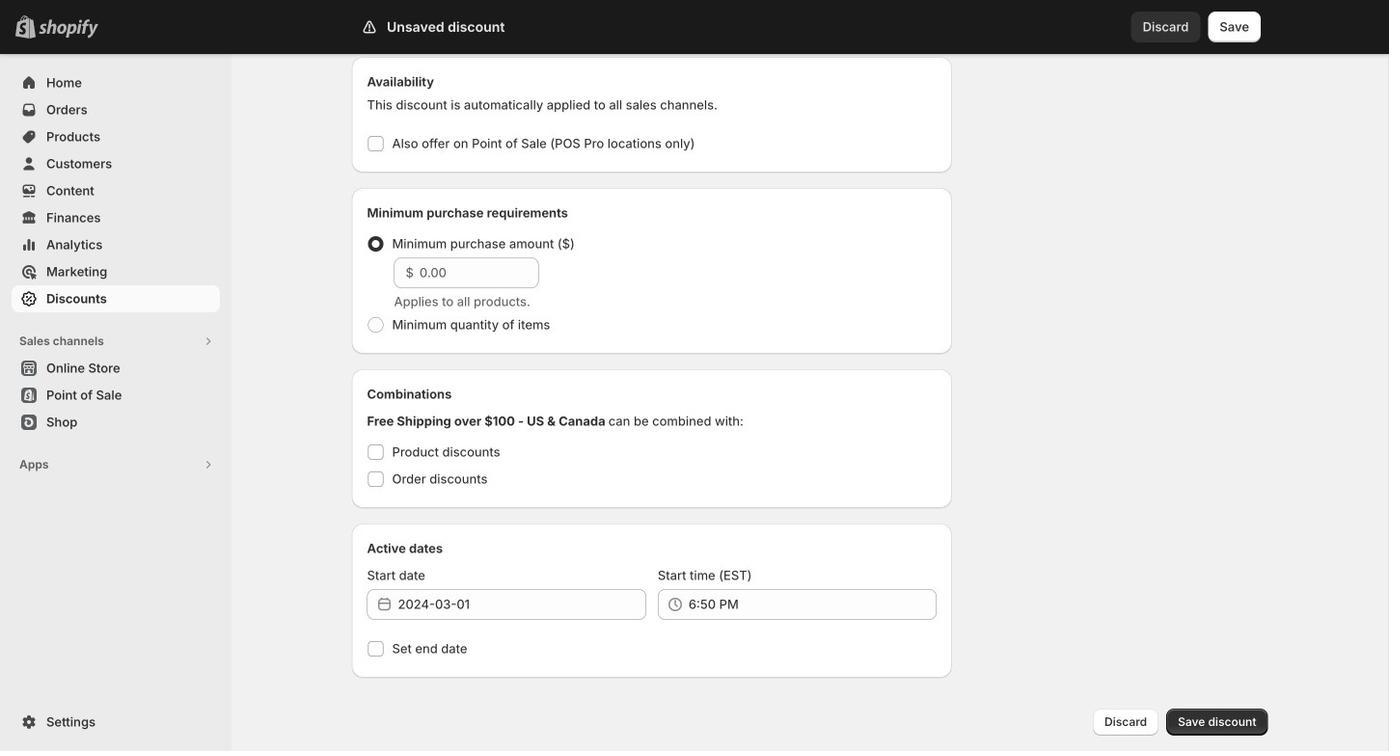 Task type: vqa. For each thing, say whether or not it's contained in the screenshot.
YYYY-MM-DD text box
yes



Task type: locate. For each thing, give the bounding box(es) containing it.
YYYY-MM-DD text field
[[398, 589, 646, 620]]

shopify image
[[39, 19, 98, 38]]

Enter time text field
[[689, 589, 937, 620]]



Task type: describe. For each thing, give the bounding box(es) containing it.
0.00 text field
[[420, 258, 539, 288]]



